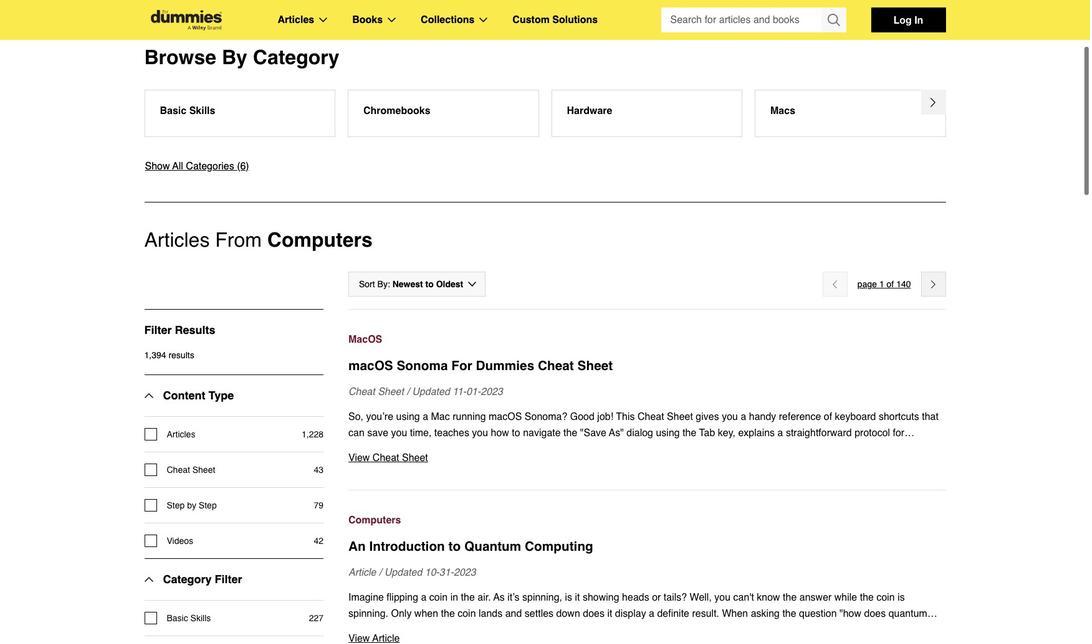 Task type: vqa. For each thing, say whether or not it's contained in the screenshot.
bottom who
no



Task type: describe. For each thing, give the bounding box(es) containing it.
can
[[349, 428, 365, 439]]

app,
[[576, 444, 596, 455]]

teaches
[[435, 428, 470, 439]]

computing
[[525, 540, 594, 555]]

0 vertical spatial 2023
[[481, 387, 503, 398]]

to left 'oldest' on the top left of page
[[426, 279, 434, 289]]

articles for 1,228
[[167, 430, 195, 440]]

1,394 results
[[144, 351, 194, 361]]

article / updated 10-31-2023
[[349, 568, 476, 579]]

01-
[[467, 387, 481, 398]]

warns
[[618, 444, 644, 455]]

79
[[314, 501, 324, 511]]

macos
[[349, 334, 383, 346]]

cheat sheet / updated 11-01-2023
[[349, 387, 503, 398]]

open article categories image
[[320, 17, 328, 22]]

cheat up by
[[167, 465, 190, 475]]

0 vertical spatial /
[[407, 387, 410, 398]]

1,394
[[144, 351, 166, 361]]

content type button
[[144, 376, 234, 417]]

moves
[[709, 444, 738, 455]]

results
[[175, 324, 216, 337]]

you down time,
[[412, 444, 428, 455]]

all
[[790, 444, 800, 455]]

macos inside so, you're using a mac running macos sonoma? good job! this cheat sheet gives you a handy reference of keyboard shortcuts that can save you time, teaches you how to navigate the "save as" dialog using the tab key, explains a straightforward protocol for backups, tells you how to burn cds from the music app, and warns you about six moves to avoid at all costs. view cheat sheet
[[489, 412, 522, 423]]

cheat up 'so,'
[[349, 387, 375, 398]]

filter results
[[144, 324, 216, 337]]

music
[[547, 444, 573, 455]]

sheet up the 'you're'
[[378, 387, 404, 398]]

2 horizontal spatial the
[[683, 428, 697, 439]]

six
[[694, 444, 706, 455]]

sheet up job!
[[578, 359, 613, 374]]

0 vertical spatial updated
[[412, 387, 450, 398]]

books
[[353, 14, 383, 26]]

dialog
[[627, 428, 654, 439]]

43
[[314, 465, 324, 475]]

custom solutions link
[[513, 12, 598, 28]]

from
[[215, 228, 262, 251]]

show all categories (6) button
[[144, 158, 250, 175]]

1 vertical spatial computers
[[349, 515, 401, 526]]

in
[[915, 14, 924, 26]]

burn
[[463, 444, 483, 455]]

region containing basic skills
[[138, 90, 953, 137]]

browse by category
[[144, 46, 340, 69]]

quantum
[[465, 540, 522, 555]]

by:
[[378, 279, 390, 289]]

0 horizontal spatial a
[[423, 412, 429, 423]]

save
[[368, 428, 389, 439]]

1 vertical spatial skills
[[191, 614, 211, 624]]

keyboard
[[836, 412, 877, 423]]

time,
[[410, 428, 432, 439]]

1 vertical spatial basic
[[167, 614, 188, 624]]

by
[[187, 501, 196, 511]]

227
[[309, 614, 324, 624]]

custom
[[513, 14, 550, 26]]

31-
[[440, 568, 454, 579]]

so, you're using a mac running macos sonoma? good job! this cheat sheet gives you a handy reference of keyboard shortcuts that can save you time, teaches you how to navigate the "save as" dialog using the tab key, explains a straightforward protocol for backups, tells you how to burn cds from the music app, and warns you about six moves to avoid at all costs. view cheat sheet
[[349, 412, 939, 464]]

job!
[[598, 412, 614, 423]]

sonoma?
[[525, 412, 568, 423]]

0 vertical spatial skills
[[189, 105, 215, 117]]

about
[[666, 444, 691, 455]]

10-
[[425, 568, 440, 579]]

article
[[349, 568, 376, 579]]

type
[[209, 389, 234, 402]]

articles for books
[[278, 14, 315, 26]]

Search for articles and books text field
[[662, 7, 823, 32]]

as"
[[609, 428, 624, 439]]

avoid
[[752, 444, 776, 455]]

sort by: newest to oldest
[[359, 279, 464, 289]]

tab
[[700, 428, 716, 439]]

1 vertical spatial articles
[[144, 228, 210, 251]]

computers link
[[349, 513, 947, 529]]

page
[[858, 279, 878, 289]]

articles from computers
[[144, 228, 373, 251]]

this
[[617, 412, 635, 423]]

log
[[894, 14, 912, 26]]

0 vertical spatial computers
[[268, 228, 373, 251]]

1 vertical spatial how
[[431, 444, 449, 455]]

at
[[779, 444, 787, 455]]

cheat down save
[[373, 453, 400, 464]]

that
[[923, 412, 939, 423]]

macos sonoma for dummies cheat sheet
[[349, 359, 613, 374]]

browse
[[144, 46, 217, 69]]

view
[[349, 453, 370, 464]]

1 horizontal spatial a
[[741, 412, 747, 423]]

custom solutions
[[513, 14, 598, 26]]

show all categories (6)
[[145, 161, 249, 172]]

page 1 of 140 button
[[858, 277, 912, 292]]

of inside so, you're using a mac running macos sonoma? good job! this cheat sheet gives you a handy reference of keyboard shortcuts that can save you time, teaches you how to navigate the "save as" dialog using the tab key, explains a straightforward protocol for backups, tells you how to burn cds from the music app, and warns you about six moves to avoid at all costs. view cheat sheet
[[825, 412, 833, 423]]

cookie consent banner dialog
[[0, 599, 1091, 644]]

sonoma
[[397, 359, 448, 374]]

category filter button
[[144, 560, 242, 601]]

introduction
[[370, 540, 445, 555]]

you up tells
[[391, 428, 408, 439]]

protocol
[[855, 428, 891, 439]]

(6)
[[237, 161, 249, 172]]

42
[[314, 536, 324, 546]]

for
[[894, 428, 905, 439]]

1 vertical spatial updated
[[385, 568, 422, 579]]

to down teaches
[[452, 444, 460, 455]]

running
[[453, 412, 486, 423]]

view cheat sheet link
[[349, 450, 947, 467]]

all
[[172, 161, 183, 172]]

cheat up dialog
[[638, 412, 665, 423]]



Task type: locate. For each thing, give the bounding box(es) containing it.
gives
[[696, 412, 720, 423]]

you
[[722, 412, 739, 423], [391, 428, 408, 439], [472, 428, 489, 439], [412, 444, 428, 455], [647, 444, 663, 455]]

shortcuts
[[879, 412, 920, 423]]

macos sonoma for dummies cheat sheet link
[[349, 357, 947, 376]]

0 horizontal spatial 2023
[[454, 568, 476, 579]]

the left tab
[[683, 428, 697, 439]]

0 horizontal spatial /
[[379, 568, 382, 579]]

basic down the category filter dropdown button
[[167, 614, 188, 624]]

group
[[662, 7, 847, 32]]

0 horizontal spatial category
[[163, 573, 212, 586]]

/
[[407, 387, 410, 398], [379, 568, 382, 579]]

hardware
[[567, 105, 613, 117]]

an
[[349, 540, 366, 555]]

cheat right dummies
[[538, 359, 574, 374]]

0 horizontal spatial the
[[531, 444, 545, 455]]

sheet down time,
[[402, 453, 428, 464]]

macs
[[771, 105, 796, 117]]

1 horizontal spatial category
[[253, 46, 340, 69]]

0 vertical spatial filter
[[144, 324, 172, 337]]

basic skills
[[160, 105, 215, 117], [167, 614, 211, 624]]

step left by
[[167, 501, 185, 511]]

sheet up by
[[193, 465, 215, 475]]

0 vertical spatial macos
[[349, 359, 393, 374]]

macos link
[[349, 332, 947, 348]]

from
[[508, 444, 528, 455]]

0 horizontal spatial filter
[[144, 324, 172, 337]]

1 vertical spatial 2023
[[454, 568, 476, 579]]

you're
[[366, 412, 394, 423]]

and
[[598, 444, 615, 455]]

0 horizontal spatial macos
[[349, 359, 393, 374]]

basic skills inside region
[[160, 105, 215, 117]]

sheet left gives
[[668, 412, 694, 423]]

1 horizontal spatial step
[[199, 501, 217, 511]]

articles
[[278, 14, 315, 26], [144, 228, 210, 251], [167, 430, 195, 440]]

of up straightforward
[[825, 412, 833, 423]]

sheet
[[578, 359, 613, 374], [378, 387, 404, 398], [668, 412, 694, 423], [402, 453, 428, 464], [193, 465, 215, 475]]

show
[[145, 161, 170, 172]]

0 horizontal spatial step
[[167, 501, 185, 511]]

category down videos
[[163, 573, 212, 586]]

skills down 'category filter'
[[191, 614, 211, 624]]

2 horizontal spatial a
[[778, 428, 784, 439]]

so,
[[349, 412, 364, 423]]

2023 down "an introduction to quantum computing"
[[454, 568, 476, 579]]

0 vertical spatial category
[[253, 46, 340, 69]]

content
[[163, 389, 206, 402]]

2023 down macos sonoma for dummies cheat sheet on the bottom of the page
[[481, 387, 503, 398]]

videos
[[167, 536, 193, 546]]

mac
[[431, 412, 450, 423]]

updated
[[412, 387, 450, 398], [385, 568, 422, 579]]

step
[[167, 501, 185, 511], [199, 501, 217, 511]]

cheat
[[538, 359, 574, 374], [349, 387, 375, 398], [638, 412, 665, 423], [373, 453, 400, 464], [167, 465, 190, 475]]

filter inside the category filter dropdown button
[[215, 573, 242, 586]]

you down dialog
[[647, 444, 663, 455]]

you up "burn"
[[472, 428, 489, 439]]

2 vertical spatial articles
[[167, 430, 195, 440]]

log in
[[894, 14, 924, 26]]

oldest
[[436, 279, 464, 289]]

dummies
[[476, 359, 535, 374]]

macos up 'cds'
[[489, 412, 522, 423]]

an introduction to quantum computing
[[349, 540, 594, 555]]

1 step from the left
[[167, 501, 185, 511]]

by
[[222, 46, 248, 69]]

how down teaches
[[431, 444, 449, 455]]

basic skills down the category filter dropdown button
[[167, 614, 211, 624]]

140
[[897, 279, 912, 289]]

0 vertical spatial basic
[[160, 105, 187, 117]]

0 horizontal spatial of
[[825, 412, 833, 423]]

1 vertical spatial basic skills
[[167, 614, 211, 624]]

category filter
[[163, 573, 242, 586]]

to left avoid
[[741, 444, 749, 455]]

0 vertical spatial basic skills
[[160, 105, 215, 117]]

computers
[[268, 228, 373, 251], [349, 515, 401, 526]]

explains
[[739, 428, 775, 439]]

newest
[[393, 279, 423, 289]]

basic
[[160, 105, 187, 117], [167, 614, 188, 624]]

step by step
[[167, 501, 217, 511]]

category down open article categories image
[[253, 46, 340, 69]]

results
[[169, 351, 194, 361]]

1 horizontal spatial 2023
[[481, 387, 503, 398]]

straightforward
[[787, 428, 853, 439]]

a left handy
[[741, 412, 747, 423]]

collections
[[421, 14, 475, 26]]

category inside dropdown button
[[163, 573, 212, 586]]

handy
[[750, 412, 777, 423]]

updated down the introduction
[[385, 568, 422, 579]]

reference
[[780, 412, 822, 423]]

chromebooks link
[[348, 90, 539, 137], [348, 90, 539, 137]]

1,228
[[302, 430, 324, 440]]

region
[[138, 90, 953, 137]]

using
[[396, 412, 420, 423], [656, 428, 680, 439]]

0 horizontal spatial using
[[396, 412, 420, 423]]

2 step from the left
[[199, 501, 217, 511]]

to up 31-
[[449, 540, 461, 555]]

skills up 'show all categories (6)'
[[189, 105, 215, 117]]

1 vertical spatial /
[[379, 568, 382, 579]]

basic skills link
[[144, 90, 336, 137], [144, 90, 336, 137]]

1 horizontal spatial of
[[887, 279, 895, 289]]

of inside button
[[887, 279, 895, 289]]

solutions
[[553, 14, 598, 26]]

good
[[571, 412, 595, 423]]

1
[[880, 279, 885, 289]]

open book categories image
[[388, 17, 396, 22]]

to
[[426, 279, 434, 289], [512, 428, 521, 439], [452, 444, 460, 455], [741, 444, 749, 455], [449, 540, 461, 555]]

macos down macos
[[349, 359, 393, 374]]

using up time,
[[396, 412, 420, 423]]

content type
[[163, 389, 234, 402]]

log in link
[[872, 7, 947, 32]]

/ down sonoma
[[407, 387, 410, 398]]

1 vertical spatial using
[[656, 428, 680, 439]]

0 vertical spatial using
[[396, 412, 420, 423]]

1 horizontal spatial macos
[[489, 412, 522, 423]]

the
[[564, 428, 578, 439], [683, 428, 697, 439], [531, 444, 545, 455]]

basic down browse
[[160, 105, 187, 117]]

cheat sheet
[[167, 465, 215, 475]]

for
[[452, 359, 473, 374]]

to up from at the bottom left of the page
[[512, 428, 521, 439]]

how up 'cds'
[[491, 428, 510, 439]]

a left mac
[[423, 412, 429, 423]]

you up "key,"
[[722, 412, 739, 423]]

/ right article
[[379, 568, 382, 579]]

a up at in the bottom of the page
[[778, 428, 784, 439]]

filter
[[144, 324, 172, 337], [215, 573, 242, 586]]

cds
[[486, 444, 505, 455]]

1 horizontal spatial the
[[564, 428, 578, 439]]

the up music
[[564, 428, 578, 439]]

0 horizontal spatial how
[[431, 444, 449, 455]]

1 horizontal spatial /
[[407, 387, 410, 398]]

articles up cheat sheet
[[167, 430, 195, 440]]

"save
[[581, 428, 607, 439]]

categories
[[186, 161, 234, 172]]

1 horizontal spatial filter
[[215, 573, 242, 586]]

the down navigate at the bottom of page
[[531, 444, 545, 455]]

skills
[[189, 105, 215, 117], [191, 614, 211, 624]]

0 vertical spatial articles
[[278, 14, 315, 26]]

backups,
[[349, 444, 389, 455]]

of right 1
[[887, 279, 895, 289]]

costs.
[[802, 444, 829, 455]]

an introduction to quantum computing link
[[349, 538, 947, 556]]

1 vertical spatial category
[[163, 573, 212, 586]]

basic skills down browse
[[160, 105, 215, 117]]

key,
[[718, 428, 736, 439]]

1 vertical spatial macos
[[489, 412, 522, 423]]

1 vertical spatial filter
[[215, 573, 242, 586]]

0 vertical spatial of
[[887, 279, 895, 289]]

0 vertical spatial how
[[491, 428, 510, 439]]

page 1 of 140
[[858, 279, 912, 289]]

using up about
[[656, 428, 680, 439]]

11-
[[453, 387, 467, 398]]

articles left open article categories image
[[278, 14, 315, 26]]

logo image
[[144, 10, 228, 30]]

step right by
[[199, 501, 217, 511]]

1 horizontal spatial using
[[656, 428, 680, 439]]

articles left from
[[144, 228, 210, 251]]

updated up mac
[[412, 387, 450, 398]]

1 horizontal spatial how
[[491, 428, 510, 439]]

hardware link
[[552, 90, 743, 137], [552, 90, 743, 137]]

tells
[[391, 444, 409, 455]]

open collections list image
[[480, 17, 488, 22]]

1 vertical spatial of
[[825, 412, 833, 423]]



